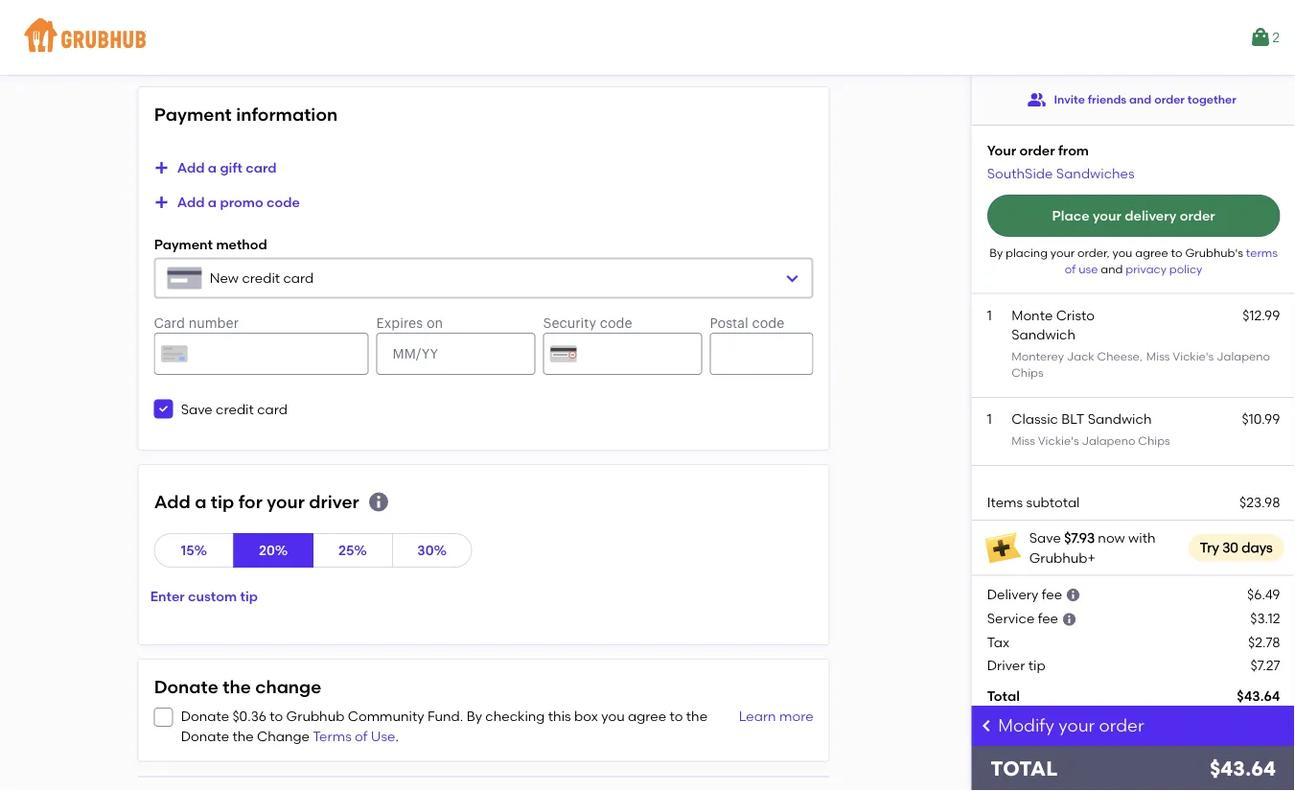 Task type: describe. For each thing, give the bounding box(es) containing it.
southside
[[987, 165, 1053, 181]]

southside sandwiches link
[[987, 165, 1135, 181]]

monte
[[1012, 307, 1053, 323]]

miss vickie's jalapeno chips
[[1012, 349, 1270, 380]]

payment for payment information
[[154, 104, 232, 125]]

fund.
[[428, 708, 464, 725]]

cristo
[[1056, 307, 1095, 323]]

order inside place your delivery order button
[[1180, 207, 1215, 224]]

classic
[[1012, 411, 1058, 427]]

25% button
[[313, 533, 393, 568]]

1 vertical spatial total
[[991, 757, 1058, 781]]

your order from southside sandwiches
[[987, 142, 1135, 181]]

card for new credit card
[[283, 270, 314, 286]]

people icon image
[[1027, 90, 1046, 109]]

monterey
[[1012, 349, 1064, 363]]

1 for classic blt sandwich
[[987, 411, 992, 427]]

modify your order
[[999, 715, 1145, 736]]

2 vertical spatial the
[[232, 728, 254, 744]]

change
[[255, 677, 322, 698]]

use
[[371, 728, 396, 744]]

blt
[[1062, 411, 1085, 427]]

tip for a
[[211, 491, 234, 513]]

svg image right driver
[[367, 491, 390, 514]]

days
[[1242, 540, 1273, 556]]

service
[[987, 610, 1035, 627]]

learn
[[739, 708, 777, 725]]

delivery fee
[[987, 586, 1062, 603]]

your right the for in the left of the page
[[267, 491, 305, 513]]

terms of use link
[[313, 728, 396, 744]]

vickie's inside miss vickie's jalapeno chips
[[1173, 349, 1214, 363]]

service fee
[[987, 610, 1058, 627]]

monterey jack cheese
[[1012, 349, 1140, 363]]

and inside button
[[1130, 92, 1152, 106]]

place your delivery order button
[[987, 195, 1280, 237]]

15%
[[181, 542, 207, 559]]

this
[[548, 708, 571, 725]]

from
[[1058, 142, 1089, 158]]

svg image inside add a promo code 'button'
[[154, 195, 169, 210]]

0 horizontal spatial to
[[270, 708, 283, 725]]

grubhub+
[[1029, 549, 1096, 566]]

sandwiches
[[1056, 165, 1135, 181]]

place your delivery order
[[1052, 207, 1215, 224]]

save credit card
[[181, 401, 288, 417]]

30
[[1223, 540, 1239, 556]]

1 vertical spatial the
[[687, 708, 708, 725]]

jack
[[1067, 349, 1095, 363]]

by for checking
[[467, 708, 482, 725]]

donate the change
[[154, 677, 322, 698]]

delivery
[[987, 586, 1039, 603]]

items
[[987, 494, 1023, 511]]

credit for save
[[216, 401, 254, 417]]

jalapeno inside miss vickie's jalapeno chips
[[1217, 349, 1270, 363]]

order right modify
[[1100, 715, 1145, 736]]

enter custom tip button
[[143, 579, 266, 614]]

code
[[267, 194, 300, 210]]

terms
[[1246, 245, 1278, 259]]

policy
[[1170, 262, 1203, 276]]

2
[[1273, 29, 1280, 45]]

try
[[1200, 540, 1219, 556]]

$7.27
[[1251, 657, 1280, 673]]

use
[[1079, 262, 1098, 276]]

25%
[[339, 542, 367, 559]]

now with grubhub+
[[1029, 530, 1156, 566]]

terms
[[313, 728, 352, 744]]

friends
[[1088, 92, 1127, 106]]

add for add a tip for your driver
[[154, 491, 191, 513]]

.
[[396, 728, 399, 744]]

0 vertical spatial total
[[987, 688, 1020, 704]]

save for save $7.93
[[1029, 530, 1061, 546]]

save for save credit card
[[181, 401, 213, 417]]

learn more link
[[735, 707, 814, 746]]

sandwich for cristo
[[1012, 327, 1076, 343]]

30%
[[418, 542, 447, 559]]

for
[[239, 491, 263, 513]]

invite
[[1054, 92, 1085, 106]]

monte cristo sandwich
[[1012, 307, 1095, 343]]

your left order,
[[1051, 245, 1075, 259]]

by placing your order, you agree to grubhub's
[[990, 245, 1246, 259]]

driver
[[987, 657, 1025, 673]]

of for use
[[355, 728, 368, 744]]

invite friends and order together button
[[1027, 82, 1237, 117]]

community
[[348, 708, 425, 725]]



Task type: locate. For each thing, give the bounding box(es) containing it.
invite friends and order together
[[1054, 92, 1237, 106]]

new credit card
[[210, 270, 314, 286]]

add left gift
[[177, 160, 205, 176]]

miss right 'cheese'
[[1147, 349, 1170, 363]]

donate inside by checking this box you agree to the donate the change
[[181, 728, 229, 744]]

save $7.93
[[1029, 530, 1095, 546]]

1 vertical spatial jalapeno
[[1082, 434, 1136, 448]]

0 vertical spatial 1
[[987, 307, 992, 323]]

sandwich for blt
[[1088, 411, 1152, 427]]

1 left classic
[[987, 411, 992, 427]]

by right fund.
[[467, 708, 482, 725]]

0 vertical spatial jalapeno
[[1217, 349, 1270, 363]]

custom
[[188, 588, 237, 605]]

to
[[1171, 245, 1183, 259], [270, 708, 283, 725], [670, 708, 683, 725]]

order,
[[1078, 245, 1110, 259]]

1 horizontal spatial sandwich
[[1088, 411, 1152, 427]]

agree for the
[[628, 708, 667, 725]]

1 horizontal spatial save
[[1029, 530, 1061, 546]]

cheese
[[1097, 349, 1140, 363]]

box
[[575, 708, 598, 725]]

1 vertical spatial sandwich
[[1088, 411, 1152, 427]]

1 1 from the top
[[987, 307, 992, 323]]

1 horizontal spatial and
[[1130, 92, 1152, 106]]

vickie's
[[1173, 349, 1214, 363], [1038, 434, 1079, 448]]

$43.64
[[1237, 688, 1280, 704], [1210, 757, 1277, 781]]

1 horizontal spatial you
[[1113, 245, 1133, 259]]

0 horizontal spatial jalapeno
[[1082, 434, 1136, 448]]

tip for custom
[[240, 588, 258, 605]]

sandwich right blt
[[1088, 411, 1152, 427]]

2 payment from the top
[[154, 236, 213, 252]]

svg image left add a gift card
[[154, 160, 169, 175]]

1 vertical spatial add
[[177, 194, 205, 210]]

$2.78
[[1248, 634, 1280, 650]]

$23.98
[[1240, 494, 1280, 511]]

order inside invite friends and order together button
[[1155, 92, 1185, 106]]

svg image inside add a gift card button
[[154, 160, 169, 175]]

agree up and privacy policy
[[1135, 245, 1168, 259]]

chips down monterey
[[1012, 366, 1044, 380]]

0 vertical spatial tip
[[211, 491, 234, 513]]

jalapeno down "classic blt sandwich"
[[1082, 434, 1136, 448]]

of inside terms of use
[[1065, 262, 1076, 276]]

add a tip for your driver
[[154, 491, 359, 513]]

0 horizontal spatial chips
[[1012, 366, 1044, 380]]

1 vertical spatial vickie's
[[1038, 434, 1079, 448]]

fee for delivery fee
[[1042, 586, 1062, 603]]

your right place
[[1093, 207, 1122, 224]]

change
[[257, 728, 310, 744]]

card right new
[[283, 270, 314, 286]]

of for use
[[1065, 262, 1076, 276]]

with
[[1129, 530, 1156, 546]]

grubhub's
[[1185, 245, 1243, 259]]

0 vertical spatial by
[[990, 245, 1003, 259]]

total down driver
[[987, 688, 1020, 704]]

0 vertical spatial donate
[[154, 677, 219, 698]]

1 horizontal spatial by
[[990, 245, 1003, 259]]

2 button
[[1250, 20, 1280, 55]]

tip right driver
[[1028, 657, 1046, 673]]

a left gift
[[208, 160, 217, 176]]

$0.36
[[232, 708, 267, 725]]

by checking this box you agree to the donate the change
[[181, 708, 708, 744]]

20% button
[[233, 533, 314, 568]]

the up $0.36
[[223, 677, 251, 698]]

2 1 from the top
[[987, 411, 992, 427]]

2 vertical spatial tip
[[1028, 657, 1046, 673]]

tip left the for in the left of the page
[[211, 491, 234, 513]]

your
[[1093, 207, 1122, 224], [1051, 245, 1075, 259], [267, 491, 305, 513], [1059, 715, 1096, 736]]

save
[[181, 401, 213, 417], [1029, 530, 1061, 546]]

enter
[[150, 588, 185, 605]]

1 vertical spatial credit
[[216, 401, 254, 417]]

by for placing
[[990, 245, 1003, 259]]

items subtotal
[[987, 494, 1080, 511]]

tip inside "button"
[[240, 588, 258, 605]]

2 vertical spatial add
[[154, 491, 191, 513]]

jalapeno
[[1217, 349, 1270, 363], [1082, 434, 1136, 448]]

1 vertical spatial agree
[[628, 708, 667, 725]]

15% button
[[154, 533, 234, 568]]

add for add a promo code
[[177, 194, 205, 210]]

1 horizontal spatial of
[[1065, 262, 1076, 276]]

add down add a gift card button
[[177, 194, 205, 210]]

add for add a gift card
[[177, 160, 205, 176]]

add a gift card button
[[154, 151, 277, 185]]

0 horizontal spatial you
[[602, 708, 625, 725]]

you inside by checking this box you agree to the donate the change
[[602, 708, 625, 725]]

0 vertical spatial the
[[223, 677, 251, 698]]

0 vertical spatial card
[[246, 160, 277, 176]]

order up southside
[[1020, 142, 1055, 158]]

miss inside miss vickie's jalapeno chips
[[1147, 349, 1170, 363]]

0 vertical spatial sandwich
[[1012, 327, 1076, 343]]

card up add a tip for your driver
[[257, 401, 288, 417]]

1 vertical spatial payment
[[154, 236, 213, 252]]

subtotal
[[1026, 494, 1080, 511]]

you for order,
[[1113, 245, 1133, 259]]

of
[[1065, 262, 1076, 276], [355, 728, 368, 744]]

your right modify
[[1059, 715, 1096, 736]]

order
[[1155, 92, 1185, 106], [1020, 142, 1055, 158], [1180, 207, 1215, 224], [1100, 715, 1145, 736]]

1 horizontal spatial to
[[670, 708, 683, 725]]

driver tip
[[987, 657, 1046, 673]]

by
[[990, 245, 1003, 259], [467, 708, 482, 725]]

donate for donate the change
[[154, 677, 219, 698]]

1 horizontal spatial chips
[[1138, 434, 1170, 448]]

1 horizontal spatial miss
[[1147, 349, 1170, 363]]

the
[[223, 677, 251, 698], [687, 708, 708, 725], [232, 728, 254, 744]]

1 for monte cristo sandwich
[[987, 307, 992, 323]]

you right order,
[[1113, 245, 1133, 259]]

1 payment from the top
[[154, 104, 232, 125]]

placing
[[1006, 245, 1048, 259]]

vickie's down blt
[[1038, 434, 1079, 448]]

credit for new
[[242, 270, 280, 286]]

checking
[[486, 708, 545, 725]]

chips inside miss vickie's jalapeno chips
[[1012, 366, 1044, 380]]

tax
[[987, 634, 1010, 650]]

1 vertical spatial 1
[[987, 411, 992, 427]]

0 horizontal spatial sandwich
[[1012, 327, 1076, 343]]

of left "use" at the right top of the page
[[1065, 262, 1076, 276]]

fee down delivery fee
[[1038, 610, 1058, 627]]

driver
[[309, 491, 359, 513]]

2 vertical spatial a
[[195, 491, 207, 513]]

0 vertical spatial and
[[1130, 92, 1152, 106]]

2 horizontal spatial to
[[1171, 245, 1183, 259]]

sandwich up monterey
[[1012, 327, 1076, 343]]

1 left monte
[[987, 307, 992, 323]]

by inside by checking this box you agree to the donate the change
[[467, 708, 482, 725]]

chips inside $10.99 miss vickie's jalapeno chips
[[1138, 434, 1170, 448]]

your inside button
[[1093, 207, 1122, 224]]

try 30 days
[[1200, 540, 1273, 556]]

a inside 'button'
[[208, 194, 217, 210]]

tip
[[211, 491, 234, 513], [240, 588, 258, 605], [1028, 657, 1046, 673]]

0 vertical spatial vickie's
[[1173, 349, 1214, 363]]

to up change
[[270, 708, 283, 725]]

sandwich inside 'monte cristo sandwich'
[[1012, 327, 1076, 343]]

vickie's right 'cheese'
[[1173, 349, 1214, 363]]

svg image
[[154, 160, 169, 175], [154, 195, 169, 210], [158, 403, 169, 415], [367, 491, 390, 514]]

1 vertical spatial a
[[208, 194, 217, 210]]

$3.12
[[1251, 610, 1280, 627]]

0 vertical spatial miss
[[1147, 349, 1170, 363]]

your
[[987, 142, 1016, 158]]

1 vertical spatial tip
[[240, 588, 258, 605]]

1 vertical spatial of
[[355, 728, 368, 744]]

vickie's inside $10.99 miss vickie's jalapeno chips
[[1038, 434, 1079, 448]]

miss inside $10.99 miss vickie's jalapeno chips
[[1012, 434, 1035, 448]]

fee
[[1042, 586, 1062, 603], [1038, 610, 1058, 627]]

a inside button
[[208, 160, 217, 176]]

a up "15%" at the left
[[195, 491, 207, 513]]

agree inside by checking this box you agree to the donate the change
[[628, 708, 667, 725]]

fee for service fee
[[1038, 610, 1058, 627]]

1 horizontal spatial vickie's
[[1173, 349, 1214, 363]]

of left use
[[355, 728, 368, 744]]

0 vertical spatial chips
[[1012, 366, 1044, 380]]

0 vertical spatial save
[[181, 401, 213, 417]]

terms of use .
[[313, 728, 399, 744]]

credit right new
[[242, 270, 280, 286]]

to for terms of use
[[1171, 245, 1183, 259]]

0 horizontal spatial save
[[181, 401, 213, 417]]

svg image down add a gift card button
[[154, 195, 169, 210]]

add inside add a promo code 'button'
[[177, 194, 205, 210]]

1 vertical spatial donate
[[181, 708, 229, 725]]

fee up service fee
[[1042, 586, 1062, 603]]

you
[[1113, 245, 1133, 259], [602, 708, 625, 725]]

1 vertical spatial you
[[602, 708, 625, 725]]

card inside add a gift card button
[[246, 160, 277, 176]]

delivery
[[1125, 207, 1177, 224]]

0 vertical spatial credit
[[242, 270, 280, 286]]

1 vertical spatial fee
[[1038, 610, 1058, 627]]

a for gift
[[208, 160, 217, 176]]

0 vertical spatial of
[[1065, 262, 1076, 276]]

add
[[177, 160, 205, 176], [177, 194, 205, 210], [154, 491, 191, 513]]

donate
[[154, 677, 219, 698], [181, 708, 229, 725], [181, 728, 229, 744]]

0 horizontal spatial by
[[467, 708, 482, 725]]

jalapeno down $12.99
[[1217, 349, 1270, 363]]

now
[[1098, 530, 1125, 546]]

add a promo code button
[[154, 185, 300, 220]]

0 vertical spatial agree
[[1135, 245, 1168, 259]]

a left promo
[[208, 194, 217, 210]]

you for box
[[602, 708, 625, 725]]

gift
[[220, 160, 243, 176]]

card for save credit card
[[257, 401, 288, 417]]

20%
[[259, 542, 288, 559]]

the down $0.36
[[232, 728, 254, 744]]

0 horizontal spatial tip
[[211, 491, 234, 513]]

main navigation navigation
[[0, 0, 1296, 75]]

0 vertical spatial add
[[177, 160, 205, 176]]

1 vertical spatial and
[[1101, 262, 1123, 276]]

tip right custom
[[240, 588, 258, 605]]

modify
[[999, 715, 1055, 736]]

payment up new
[[154, 236, 213, 252]]

jalapeno inside $10.99 miss vickie's jalapeno chips
[[1082, 434, 1136, 448]]

add up "15%" at the left
[[154, 491, 191, 513]]

0 horizontal spatial agree
[[628, 708, 667, 725]]

miss down classic
[[1012, 434, 1035, 448]]

$10.99 miss vickie's jalapeno chips
[[1012, 411, 1280, 448]]

learn more
[[739, 708, 814, 725]]

donate $0.36 to grubhub community fund.
[[181, 708, 467, 725]]

1 vertical spatial miss
[[1012, 434, 1035, 448]]

svg image
[[785, 271, 801, 286], [1066, 588, 1081, 603], [1062, 612, 1077, 627], [158, 712, 169, 723], [980, 718, 995, 734]]

total
[[987, 688, 1020, 704], [991, 757, 1058, 781]]

more
[[780, 708, 814, 725]]

to inside by checking this box you agree to the donate the change
[[670, 708, 683, 725]]

the left learn
[[687, 708, 708, 725]]

new
[[210, 270, 239, 286]]

and right friends
[[1130, 92, 1152, 106]]

method
[[216, 236, 267, 252]]

you right box
[[602, 708, 625, 725]]

and
[[1130, 92, 1152, 106], [1101, 262, 1123, 276]]

order inside your order from southside sandwiches
[[1020, 142, 1055, 158]]

to for terms of use
[[670, 708, 683, 725]]

privacy
[[1126, 262, 1167, 276]]

1 vertical spatial $43.64
[[1210, 757, 1277, 781]]

donate for donate $0.36 to grubhub community fund.
[[181, 708, 229, 725]]

0 horizontal spatial of
[[355, 728, 368, 744]]

terms of use link
[[1065, 245, 1278, 276]]

1 vertical spatial save
[[1029, 530, 1061, 546]]

1 horizontal spatial tip
[[240, 588, 258, 605]]

promo
[[220, 194, 263, 210]]

0 horizontal spatial vickie's
[[1038, 434, 1079, 448]]

30% button
[[392, 533, 473, 568]]

grubhub
[[286, 708, 345, 725]]

1 vertical spatial card
[[283, 270, 314, 286]]

to left learn
[[670, 708, 683, 725]]

card right gift
[[246, 160, 277, 176]]

$6.49
[[1247, 586, 1280, 603]]

agree for grubhub's
[[1135, 245, 1168, 259]]

total down modify
[[991, 757, 1058, 781]]

svg image left save credit card
[[158, 403, 169, 415]]

chips
[[1012, 366, 1044, 380], [1138, 434, 1170, 448]]

classic blt sandwich
[[1012, 411, 1152, 427]]

chips down "classic blt sandwich"
[[1138, 434, 1170, 448]]

credit up the for in the left of the page
[[216, 401, 254, 417]]

0 vertical spatial a
[[208, 160, 217, 176]]

0 horizontal spatial and
[[1101, 262, 1123, 276]]

1 vertical spatial by
[[467, 708, 482, 725]]

1 horizontal spatial jalapeno
[[1217, 349, 1270, 363]]

a for promo
[[208, 194, 217, 210]]

1 vertical spatial chips
[[1138, 434, 1170, 448]]

$7.93
[[1064, 530, 1095, 546]]

to up "policy"
[[1171, 245, 1183, 259]]

2 vertical spatial donate
[[181, 728, 229, 744]]

2 vertical spatial card
[[257, 401, 288, 417]]

0 horizontal spatial miss
[[1012, 434, 1035, 448]]

0 vertical spatial $43.64
[[1237, 688, 1280, 704]]

subscription badge image
[[983, 529, 1022, 567]]

by left "placing" in the top right of the page
[[990, 245, 1003, 259]]

agree right box
[[628, 708, 667, 725]]

add a gift card
[[177, 160, 277, 176]]

2 horizontal spatial tip
[[1028, 657, 1046, 673]]

together
[[1188, 92, 1237, 106]]

payment for payment method
[[154, 236, 213, 252]]

add inside add a gift card button
[[177, 160, 205, 176]]

0 vertical spatial payment
[[154, 104, 232, 125]]

enter custom tip
[[150, 588, 258, 605]]

a
[[208, 160, 217, 176], [208, 194, 217, 210], [195, 491, 207, 513]]

and down by placing your order, you agree to grubhub's
[[1101, 262, 1123, 276]]

order left together on the top of page
[[1155, 92, 1185, 106]]

order up grubhub's
[[1180, 207, 1215, 224]]

$12.99
[[1243, 307, 1280, 323]]

0 vertical spatial you
[[1113, 245, 1133, 259]]

a for tip
[[195, 491, 207, 513]]

privacy policy link
[[1126, 262, 1203, 276]]

information
[[236, 104, 338, 125]]

0 vertical spatial fee
[[1042, 586, 1062, 603]]

and privacy policy
[[1101, 262, 1203, 276]]

1 horizontal spatial agree
[[1135, 245, 1168, 259]]

payment up add a gift card button
[[154, 104, 232, 125]]



Task type: vqa. For each thing, say whether or not it's contained in the screenshot.
For restaurants
no



